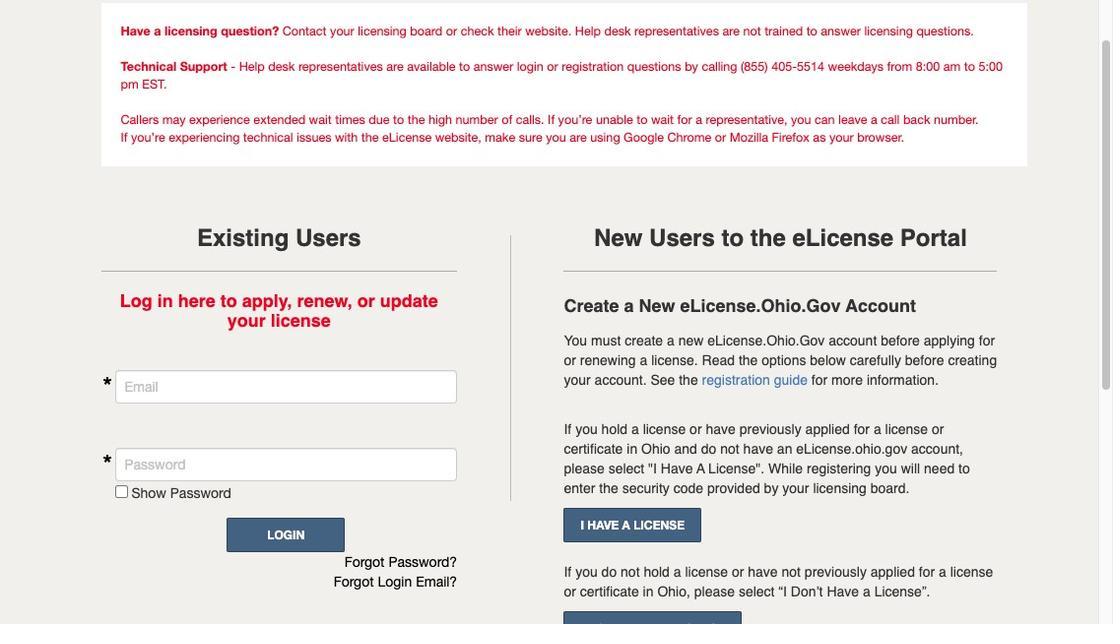 Task type: describe. For each thing, give the bounding box(es) containing it.
to right due
[[393, 112, 404, 127]]

registration guide link
[[702, 372, 808, 388]]

login
[[378, 574, 412, 590]]

have a licensing question? contact your licensing board or check their website. help desk representatives are not trained to answer licensing questions.
[[121, 24, 974, 38]]

or right board
[[446, 24, 457, 38]]

check
[[461, 24, 494, 38]]

previously inside if you do not hold a license or have not previously applied for a license or certificate in ohio, please select "i don't have a license".
[[805, 565, 867, 580]]

not down i have a license button
[[621, 565, 640, 580]]

portal
[[900, 224, 967, 252]]

1 horizontal spatial help
[[575, 24, 601, 38]]

forgot login email? link
[[334, 572, 457, 592]]

leave
[[838, 112, 867, 127]]

read
[[702, 353, 735, 368]]

password?
[[389, 555, 457, 570]]

2 wait from the left
[[651, 112, 674, 127]]

questions
[[627, 59, 681, 74]]

update
[[380, 291, 438, 312]]

login
[[517, 59, 544, 74]]

board
[[410, 24, 442, 38]]

chrome
[[667, 130, 711, 145]]

1 horizontal spatial desk
[[604, 24, 631, 38]]

or up "and" at the right bottom of page
[[690, 422, 702, 437]]

board.
[[871, 481, 910, 497]]

you must create a new elicense.ohio.gov account before applying for or renewing a license. read the options below carefully before creating your account. see the
[[564, 333, 997, 388]]

provided
[[707, 481, 760, 497]]

not left trained
[[743, 24, 761, 38]]

back
[[903, 112, 930, 127]]

experiencing
[[169, 130, 240, 145]]

1 vertical spatial registration
[[702, 372, 770, 388]]

code
[[674, 481, 703, 497]]

apply,
[[242, 291, 292, 312]]

browser.
[[857, 130, 904, 145]]

mozilla
[[730, 130, 768, 145]]

for inside you must create a new elicense.ohio.gov account before applying for or renewing a license. read the options below carefully before creating your account. see the
[[979, 333, 995, 349]]

to up create a new elicense.ohio.gov account
[[722, 224, 744, 252]]

guide
[[774, 372, 808, 388]]

here
[[178, 291, 216, 312]]

in inside if you do not hold a license or have not previously applied for a license or certificate in ohio, please select "i don't have a license".
[[643, 584, 654, 600]]

you
[[564, 333, 587, 349]]

callers may experience extended wait times due to the high number of calls. if you're unable to wait for a representative, you can leave a call back number. if you're experiencing technical issues with the elicense website, make sure you are using google chrome or mozilla firefox as your browser.
[[121, 112, 979, 145]]

new users to the elicense portal
[[594, 224, 967, 252]]

to inside 'if you hold a license or have previously applied for a license or certificate in ohio and do not have an elicense.ohio.gov account, please select "i have a license". while registering you will need to enter the security code provided by your licensing board.'
[[959, 461, 970, 477]]

and
[[674, 441, 697, 457]]

elicense.ohio.gov inside you must create a new elicense.ohio.gov account before applying for or renewing a license. read the options below carefully before creating your account. see the
[[708, 333, 825, 349]]

forgot password? forgot login email?
[[334, 555, 457, 590]]

select inside if you do not hold a license or have not previously applied for a license or certificate in ohio, please select "i don't have a license".
[[739, 584, 775, 600]]

license".
[[874, 584, 930, 600]]

applied inside 'if you hold a license or have previously applied for a license or certificate in ohio and do not have an elicense.ohio.gov account, please select "i have a license". while registering you will need to enter the security code provided by your licensing board.'
[[805, 422, 850, 437]]

licensing inside 'if you hold a license or have previously applied for a license or certificate in ohio and do not have an elicense.ohio.gov account, please select "i have a license". while registering you will need to enter the security code provided by your licensing board.'
[[813, 481, 867, 497]]

create
[[625, 333, 663, 349]]

have left 'an'
[[743, 441, 773, 457]]

i have a license
[[581, 518, 685, 533]]

with
[[335, 130, 358, 145]]

more
[[831, 372, 863, 388]]

calling
[[702, 59, 737, 74]]

log in here to apply, renew, or update your license
[[120, 291, 438, 331]]

1 vertical spatial you're
[[131, 130, 165, 145]]

you inside if you do not hold a license or have not previously applied for a license or certificate in ohio, please select "i don't have a license".
[[575, 565, 598, 580]]

Password password field
[[115, 448, 457, 482]]

or down provided
[[732, 565, 744, 580]]

answer inside - help desk representatives are available to answer login or registration questions by calling (855) 405-5514 weekdays from 8:00 am to 5:00 pm est.
[[474, 59, 514, 74]]

account
[[845, 296, 916, 316]]

have inside if you do not hold a license or have not previously applied for a license or certificate in ohio, please select "i don't have a license".
[[748, 565, 778, 580]]

elicense inside callers may experience extended wait times due to the high number of calls. if you're unable to wait for a representative, you can leave a call back number. if you're experiencing technical issues with the elicense website, make sure you are using google chrome or mozilla firefox as your browser.
[[382, 130, 432, 145]]

carefully
[[850, 353, 901, 368]]

pm
[[121, 77, 139, 92]]

can
[[815, 112, 835, 127]]

you right sure
[[546, 130, 566, 145]]

do inside 'if you hold a license or have previously applied for a license or certificate in ohio and do not have an elicense.ohio.gov account, please select "i have a license". while registering you will need to enter the security code provided by your licensing board.'
[[701, 441, 716, 457]]

"i
[[648, 461, 657, 477]]

if you hold a license or have previously applied for a license or certificate in ohio and do not have an elicense.ohio.gov account, please select "i have a license". while registering you will need to enter the security code provided by your licensing board.
[[564, 422, 970, 497]]

licensing up support at left top
[[165, 24, 217, 38]]

google
[[624, 130, 664, 145]]

the down due
[[361, 130, 379, 145]]

the up create a new elicense.ohio.gov account
[[750, 224, 786, 252]]

am
[[943, 59, 961, 74]]

405-
[[771, 59, 797, 74]]

to right am
[[964, 59, 975, 74]]

need
[[924, 461, 955, 477]]

create a new elicense.ohio.gov account
[[564, 296, 916, 316]]

will
[[901, 461, 920, 477]]

0 horizontal spatial have
[[121, 24, 151, 38]]

do inside if you do not hold a license or have not previously applied for a license or certificate in ohio, please select "i don't have a license".
[[601, 565, 617, 580]]

or down i have a license button
[[564, 584, 576, 600]]

please inside 'if you hold a license or have previously applied for a license or certificate in ohio and do not have an elicense.ohio.gov account, please select "i have a license". while registering you will need to enter the security code provided by your licensing board.'
[[564, 461, 605, 477]]

1 wait from the left
[[309, 112, 332, 127]]

0 vertical spatial new
[[594, 224, 643, 252]]

from
[[887, 59, 912, 74]]

not inside 'if you hold a license or have previously applied for a license or certificate in ohio and do not have an elicense.ohio.gov account, please select "i have a license". while registering you will need to enter the security code provided by your licensing board.'
[[720, 441, 739, 457]]

are inside callers may experience extended wait times due to the high number of calls. if you're unable to wait for a representative, you can leave a call back number. if you're experiencing technical issues with the elicense website, make sure you are using google chrome or mozilla firefox as your browser.
[[570, 130, 587, 145]]

technical
[[121, 59, 177, 74]]

the down license.
[[679, 372, 698, 388]]

existing
[[197, 224, 289, 252]]

email
[[125, 379, 158, 395]]

don't
[[791, 584, 823, 600]]

calls.
[[516, 112, 544, 127]]

of
[[502, 112, 512, 127]]

create
[[564, 296, 619, 316]]

you up 'firefox'
[[791, 112, 811, 127]]

existing users
[[197, 224, 361, 252]]

your right contact
[[330, 24, 354, 38]]

as
[[813, 130, 826, 145]]

high
[[428, 112, 452, 127]]

account
[[829, 333, 877, 349]]

licensing up from on the top right of the page
[[864, 24, 913, 38]]

if down callers
[[121, 130, 128, 145]]

5514
[[797, 59, 825, 74]]

or inside - help desk representatives are available to answer login or registration questions by calling (855) 405-5514 weekdays from 8:00 am to 5:00 pm est.
[[547, 59, 558, 74]]

the inside 'if you hold a license or have previously applied for a license or certificate in ohio and do not have an elicense.ohio.gov account, please select "i have a license". while registering you will need to enter the security code provided by your licensing board.'
[[599, 481, 618, 497]]

questions.
[[916, 24, 974, 38]]

registering
[[807, 461, 871, 477]]

1 vertical spatial forgot
[[334, 574, 374, 590]]

enter
[[564, 481, 595, 497]]

if you do not hold a license or have not previously applied for a license or certificate in ohio, please select "i don't have a license".
[[564, 565, 993, 600]]

you up "enter"
[[575, 422, 598, 437]]

0 vertical spatial before
[[881, 333, 920, 349]]

registration guide for more information.
[[702, 372, 939, 388]]

representative,
[[706, 112, 788, 127]]

your inside you must create a new elicense.ohio.gov account before applying for or renewing a license. read the options below carefully before creating your account. see the
[[564, 372, 591, 388]]

account,
[[911, 441, 963, 457]]

call
[[881, 112, 900, 127]]

"i
[[779, 584, 787, 600]]



Task type: vqa. For each thing, say whether or not it's contained in the screenshot.
bottom do
yes



Task type: locate. For each thing, give the bounding box(es) containing it.
or
[[446, 24, 457, 38], [547, 59, 558, 74], [715, 130, 726, 145], [357, 291, 375, 312], [564, 353, 576, 368], [690, 422, 702, 437], [932, 422, 944, 437], [732, 565, 744, 580], [564, 584, 576, 600]]

users for new
[[649, 224, 715, 252]]

0 vertical spatial certificate
[[564, 441, 623, 457]]

have right i
[[587, 518, 619, 533]]

0 vertical spatial select
[[608, 461, 644, 477]]

have inside if you do not hold a license or have not previously applied for a license or certificate in ohio, please select "i don't have a license".
[[827, 584, 859, 600]]

hold down account.
[[601, 422, 628, 437]]

not up ""i" on the right bottom of the page
[[782, 565, 801, 580]]

registration inside - help desk representatives are available to answer login or registration questions by calling (855) 405-5514 weekdays from 8:00 am to 5:00 pm est.
[[562, 59, 624, 74]]

your down renewing
[[564, 372, 591, 388]]

0 horizontal spatial applied
[[805, 422, 850, 437]]

representatives up questions
[[634, 24, 719, 38]]

-
[[231, 59, 236, 74]]

have inside i have a license button
[[587, 518, 619, 533]]

password up show
[[125, 457, 186, 473]]

your down while
[[782, 481, 809, 497]]

previously inside 'if you hold a license or have previously applied for a license or certificate in ohio and do not have an elicense.ohio.gov account, please select "i have a license". while registering you will need to enter the security code provided by your licensing board.'
[[739, 422, 802, 437]]

2 vertical spatial in
[[643, 584, 654, 600]]

0 horizontal spatial hold
[[601, 422, 628, 437]]

extended
[[254, 112, 305, 127]]

2 horizontal spatial are
[[722, 24, 740, 38]]

or right renew,
[[357, 291, 375, 312]]

certificate inside if you do not hold a license or have not previously applied for a license or certificate in ohio, please select "i don't have a license".
[[580, 584, 639, 600]]

1 horizontal spatial in
[[627, 441, 638, 457]]

0 vertical spatial password
[[125, 457, 186, 473]]

select left "i
[[608, 461, 644, 477]]

for inside callers may experience extended wait times due to the high number of calls. if you're unable to wait for a representative, you can leave a call back number. if you're experiencing technical issues with the elicense website, make sure you are using google chrome or mozilla firefox as your browser.
[[677, 112, 692, 127]]

for down below at the bottom right of page
[[812, 372, 828, 388]]

to right here
[[220, 291, 237, 312]]

your right here
[[227, 310, 266, 331]]

help right the website.
[[575, 24, 601, 38]]

if inside if you do not hold a license or have not previously applied for a license or certificate in ohio, please select "i don't have a license".
[[564, 565, 572, 580]]

certificate
[[564, 441, 623, 457], [580, 584, 639, 600]]

new
[[594, 224, 643, 252], [639, 296, 675, 316]]

answer up weekdays on the top of the page
[[821, 24, 861, 38]]

hold up ohio,
[[644, 565, 670, 580]]

1 horizontal spatial hold
[[644, 565, 670, 580]]

do up a
[[701, 441, 716, 457]]

1 vertical spatial select
[[739, 584, 775, 600]]

representatives down contact
[[298, 59, 383, 74]]

if down i have a license button
[[564, 565, 572, 580]]

have up license".
[[706, 422, 736, 437]]

a inside button
[[622, 518, 630, 533]]

please
[[564, 461, 605, 477], [694, 584, 735, 600]]

1 users from the left
[[295, 224, 361, 252]]

elicense down due
[[382, 130, 432, 145]]

below
[[810, 353, 846, 368]]

0 vertical spatial elicense.ohio.gov
[[680, 296, 841, 316]]

see
[[651, 372, 675, 388]]

security
[[622, 481, 670, 497]]

if up "enter"
[[564, 422, 572, 437]]

if inside 'if you hold a license or have previously applied for a license or certificate in ohio and do not have an elicense.ohio.gov account, please select "i have a license". while registering you will need to enter the security code provided by your licensing board.'
[[564, 422, 572, 437]]

1 vertical spatial help
[[239, 59, 265, 74]]

0 vertical spatial by
[[685, 59, 698, 74]]

number
[[456, 112, 498, 127]]

new
[[678, 333, 704, 349]]

representatives inside - help desk representatives are available to answer login or registration questions by calling (855) 405-5514 weekdays from 8:00 am to 5:00 pm est.
[[298, 59, 383, 74]]

0 horizontal spatial previously
[[739, 422, 802, 437]]

0 horizontal spatial in
[[157, 291, 173, 312]]

or left mozilla
[[715, 130, 726, 145]]

make
[[485, 130, 515, 145]]

you're
[[558, 112, 592, 127], [131, 130, 165, 145]]

0 horizontal spatial do
[[601, 565, 617, 580]]

2 vertical spatial have
[[827, 584, 859, 600]]

ohio,
[[657, 584, 690, 600]]

your inside log in here to apply, renew, or update your license
[[227, 310, 266, 331]]

select inside 'if you hold a license or have previously applied for a license or certificate in ohio and do not have an elicense.ohio.gov account, please select "i have a license". while registering you will need to enter the security code provided by your licensing board.'
[[608, 461, 644, 477]]

Email text field
[[115, 370, 457, 404]]

in right log
[[157, 291, 173, 312]]

for inside 'if you hold a license or have previously applied for a license or certificate in ohio and do not have an elicense.ohio.gov account, please select "i have a license". while registering you will need to enter the security code provided by your licensing board.'
[[854, 422, 870, 437]]

not up license".
[[720, 441, 739, 457]]

2 users from the left
[[649, 224, 715, 252]]

before up carefully
[[881, 333, 920, 349]]

est.
[[142, 77, 167, 92]]

desk inside - help desk representatives are available to answer login or registration questions by calling (855) 405-5514 weekdays from 8:00 am to 5:00 pm est.
[[268, 59, 295, 74]]

2 horizontal spatial have
[[827, 584, 859, 600]]

users for existing
[[295, 224, 361, 252]]

license
[[634, 518, 685, 533]]

account.
[[595, 372, 647, 388]]

or inside you must create a new elicense.ohio.gov account before applying for or renewing a license. read the options below carefully before creating your account. see the
[[564, 353, 576, 368]]

your inside callers may experience extended wait times due to the high number of calls. if you're unable to wait for a representative, you can leave a call back number. if you're experiencing technical issues with the elicense website, make sure you are using google chrome or mozilla firefox as your browser.
[[829, 130, 854, 145]]

1 horizontal spatial wait
[[651, 112, 674, 127]]

answer left login
[[474, 59, 514, 74]]

1 vertical spatial before
[[905, 353, 944, 368]]

in inside 'if you hold a license or have previously applied for a license or certificate in ohio and do not have an elicense.ohio.gov account, please select "i have a license". while registering you will need to enter the security code provided by your licensing board.'
[[627, 441, 638, 457]]

your inside 'if you hold a license or have previously applied for a license or certificate in ohio and do not have an elicense.ohio.gov account, please select "i have a license". while registering you will need to enter the security code provided by your licensing board.'
[[782, 481, 809, 497]]

to inside log in here to apply, renew, or update your license
[[220, 291, 237, 312]]

or inside log in here to apply, renew, or update your license
[[357, 291, 375, 312]]

0 horizontal spatial by
[[685, 59, 698, 74]]

by inside 'if you hold a license or have previously applied for a license or certificate in ohio and do not have an elicense.ohio.gov account, please select "i have a license". while registering you will need to enter the security code provided by your licensing board.'
[[764, 481, 779, 497]]

applied up license".
[[871, 565, 915, 580]]

certificate left ohio,
[[580, 584, 639, 600]]

to up google
[[637, 112, 648, 127]]

have down provided
[[748, 565, 778, 580]]

wait
[[309, 112, 332, 127], [651, 112, 674, 127]]

1 vertical spatial previously
[[805, 565, 867, 580]]

1 vertical spatial representatives
[[298, 59, 383, 74]]

for inside if you do not hold a license or have not previously applied for a license or certificate in ohio, please select "i don't have a license".
[[919, 565, 935, 580]]

1 vertical spatial do
[[601, 565, 617, 580]]

hold inside if you do not hold a license or have not previously applied for a license or certificate in ohio, please select "i don't have a license".
[[644, 565, 670, 580]]

registration down the website.
[[562, 59, 624, 74]]

elicense
[[382, 130, 432, 145], [792, 224, 894, 252]]

you up board.
[[875, 461, 897, 477]]

if right the calls.
[[548, 112, 555, 127]]

if
[[548, 112, 555, 127], [121, 130, 128, 145], [564, 422, 572, 437], [564, 565, 572, 580]]

are inside - help desk representatives are available to answer login or registration questions by calling (855) 405-5514 weekdays from 8:00 am to 5:00 pm est.
[[386, 59, 404, 74]]

have right 'don't'
[[827, 584, 859, 600]]

please up "enter"
[[564, 461, 605, 477]]

wait up google
[[651, 112, 674, 127]]

0 vertical spatial desk
[[604, 24, 631, 38]]

renew,
[[297, 291, 353, 312]]

1 horizontal spatial by
[[764, 481, 779, 497]]

registration
[[562, 59, 624, 74], [702, 372, 770, 388]]

by
[[685, 59, 698, 74], [764, 481, 779, 497]]

0 horizontal spatial select
[[608, 461, 644, 477]]

elicense.ohio.gov up you must create a new elicense.ohio.gov account before applying for or renewing a license. read the options below carefully before creating your account. see the
[[680, 296, 841, 316]]

in left ohio,
[[643, 584, 654, 600]]

0 vertical spatial previously
[[739, 422, 802, 437]]

1 vertical spatial password
[[170, 486, 231, 501]]

representatives
[[634, 24, 719, 38], [298, 59, 383, 74]]

password right show
[[170, 486, 231, 501]]

select
[[608, 461, 644, 477], [739, 584, 775, 600]]

1 vertical spatial in
[[627, 441, 638, 457]]

desk up questions
[[604, 24, 631, 38]]

wait up issues
[[309, 112, 332, 127]]

0 vertical spatial forgot
[[344, 555, 385, 570]]

help inside - help desk representatives are available to answer login or registration questions by calling (855) 405-5514 weekdays from 8:00 am to 5:00 pm est.
[[239, 59, 265, 74]]

0 horizontal spatial elicense
[[382, 130, 432, 145]]

technical support
[[121, 59, 231, 74]]

firefox
[[772, 130, 810, 145]]

have
[[121, 24, 151, 38], [661, 461, 693, 477], [827, 584, 859, 600]]

while
[[768, 461, 803, 477]]

0 vertical spatial have
[[121, 24, 151, 38]]

0 vertical spatial representatives
[[634, 24, 719, 38]]

1 vertical spatial are
[[386, 59, 404, 74]]

for up creating
[[979, 333, 995, 349]]

desk down contact
[[268, 59, 295, 74]]

licensing left board
[[358, 24, 407, 38]]

creating
[[948, 353, 997, 368]]

0 vertical spatial help
[[575, 24, 601, 38]]

users up renew,
[[295, 224, 361, 252]]

certificate inside 'if you hold a license or have previously applied for a license or certificate in ohio and do not have an elicense.ohio.gov account, please select "i have a license". while registering you will need to enter the security code provided by your licensing board.'
[[564, 441, 623, 457]]

are
[[722, 24, 740, 38], [386, 59, 404, 74], [570, 130, 587, 145]]

1 vertical spatial hold
[[644, 565, 670, 580]]

0 horizontal spatial are
[[386, 59, 404, 74]]

0 vertical spatial applied
[[805, 422, 850, 437]]

answer
[[821, 24, 861, 38], [474, 59, 514, 74]]

by down while
[[764, 481, 779, 497]]

1 horizontal spatial select
[[739, 584, 775, 600]]

1 horizontal spatial elicense
[[792, 224, 894, 252]]

1 horizontal spatial representatives
[[634, 24, 719, 38]]

0 vertical spatial elicense
[[382, 130, 432, 145]]

using
[[590, 130, 620, 145]]

1 vertical spatial by
[[764, 481, 779, 497]]

2 horizontal spatial in
[[643, 584, 654, 600]]

1 vertical spatial new
[[639, 296, 675, 316]]

the right "enter"
[[599, 481, 618, 497]]

license.
[[651, 353, 698, 368]]

the up the registration guide link
[[739, 353, 758, 368]]

1 horizontal spatial applied
[[871, 565, 915, 580]]

0 vertical spatial do
[[701, 441, 716, 457]]

1 vertical spatial certificate
[[580, 584, 639, 600]]

0 vertical spatial you're
[[558, 112, 592, 127]]

0 vertical spatial please
[[564, 461, 605, 477]]

technical
[[243, 130, 293, 145]]

1 horizontal spatial please
[[694, 584, 735, 600]]

in left ohio
[[627, 441, 638, 457]]

must
[[591, 333, 621, 349]]

you're up using
[[558, 112, 592, 127]]

your down leave
[[829, 130, 854, 145]]

0 horizontal spatial please
[[564, 461, 605, 477]]

have up technical
[[121, 24, 151, 38]]

for up license".
[[919, 565, 935, 580]]

forgot password? link
[[344, 553, 457, 572]]

for up elicense.ohio.gov
[[854, 422, 870, 437]]

or inside callers may experience extended wait times due to the high number of calls. if you're unable to wait for a representative, you can leave a call back number. if you're experiencing technical issues with the elicense website, make sure you are using google chrome or mozilla firefox as your browser.
[[715, 130, 726, 145]]

number.
[[934, 112, 979, 127]]

elicense.ohio.gov up 'options' at bottom right
[[708, 333, 825, 349]]

0 vertical spatial answer
[[821, 24, 861, 38]]

desk
[[604, 24, 631, 38], [268, 59, 295, 74]]

due
[[369, 112, 390, 127]]

help right -
[[239, 59, 265, 74]]

renewing
[[580, 353, 636, 368]]

or up account,
[[932, 422, 944, 437]]

1 vertical spatial desk
[[268, 59, 295, 74]]

hold inside 'if you hold a license or have previously applied for a license or certificate in ohio and do not have an elicense.ohio.gov account, please select "i have a license". while registering you will need to enter the security code provided by your licensing board.'
[[601, 422, 628, 437]]

1 vertical spatial elicense
[[792, 224, 894, 252]]

to right need
[[959, 461, 970, 477]]

by left calling
[[685, 59, 698, 74]]

2 vertical spatial are
[[570, 130, 587, 145]]

show password
[[128, 486, 231, 501]]

for up the chrome
[[677, 112, 692, 127]]

in
[[157, 291, 173, 312], [627, 441, 638, 457], [643, 584, 654, 600]]

trained
[[765, 24, 803, 38]]

1 vertical spatial please
[[694, 584, 735, 600]]

information.
[[867, 372, 939, 388]]

to right available
[[459, 59, 470, 74]]

the left high
[[408, 112, 425, 127]]

1 vertical spatial elicense.ohio.gov
[[708, 333, 825, 349]]

elicense.ohio.gov
[[796, 441, 907, 457]]

1 horizontal spatial have
[[661, 461, 693, 477]]

a
[[154, 24, 161, 38], [696, 112, 702, 127], [871, 112, 877, 127], [624, 296, 634, 316], [667, 333, 675, 349], [640, 353, 647, 368], [631, 422, 639, 437], [874, 422, 881, 437], [622, 518, 630, 533], [674, 565, 681, 580], [939, 565, 946, 580], [863, 584, 871, 600]]

contact
[[282, 24, 327, 38]]

support
[[180, 59, 227, 74]]

to right trained
[[806, 24, 817, 38]]

0 horizontal spatial desk
[[268, 59, 295, 74]]

previously up 'don't'
[[805, 565, 867, 580]]

may
[[162, 112, 186, 127]]

do down i have a license button
[[601, 565, 617, 580]]

ohio
[[641, 441, 670, 457]]

applied inside if you do not hold a license or have not previously applied for a license or certificate in ohio, please select "i don't have a license".
[[871, 565, 915, 580]]

previously up 'an'
[[739, 422, 802, 437]]

by inside - help desk representatives are available to answer login or registration questions by calling (855) 405-5514 weekdays from 8:00 am to 5:00 pm est.
[[685, 59, 698, 74]]

select left ""i" on the right bottom of the page
[[739, 584, 775, 600]]

you're down callers
[[131, 130, 165, 145]]

website,
[[435, 130, 482, 145]]

1 vertical spatial applied
[[871, 565, 915, 580]]

1 horizontal spatial answer
[[821, 24, 861, 38]]

please inside if you do not hold a license or have not previously applied for a license or certificate in ohio, please select "i don't have a license".
[[694, 584, 735, 600]]

a
[[696, 461, 705, 477]]

licensing
[[165, 24, 217, 38], [358, 24, 407, 38], [864, 24, 913, 38], [813, 481, 867, 497]]

elicense.ohio.gov
[[680, 296, 841, 316], [708, 333, 825, 349]]

None button
[[227, 518, 345, 553]]

1 vertical spatial answer
[[474, 59, 514, 74]]

0 horizontal spatial representatives
[[298, 59, 383, 74]]

i
[[581, 518, 584, 533]]

licensing down 'registering' on the bottom right of the page
[[813, 481, 867, 497]]

to
[[806, 24, 817, 38], [459, 59, 470, 74], [964, 59, 975, 74], [393, 112, 404, 127], [637, 112, 648, 127], [722, 224, 744, 252], [220, 291, 237, 312], [959, 461, 970, 477]]

options
[[762, 353, 806, 368]]

for
[[677, 112, 692, 127], [979, 333, 995, 349], [812, 372, 828, 388], [854, 422, 870, 437], [919, 565, 935, 580]]

hold
[[601, 422, 628, 437], [644, 565, 670, 580]]

1 horizontal spatial are
[[570, 130, 587, 145]]

question?
[[221, 24, 279, 38]]

0 vertical spatial are
[[722, 24, 740, 38]]

log
[[120, 291, 152, 312]]

0 horizontal spatial wait
[[309, 112, 332, 127]]

certificate up "enter"
[[564, 441, 623, 457]]

in inside log in here to apply, renew, or update your license
[[157, 291, 173, 312]]

i have a license button
[[564, 508, 701, 543]]

email?
[[416, 574, 457, 590]]

license inside log in here to apply, renew, or update your license
[[271, 310, 331, 331]]

forgot left login at the bottom left of the page
[[334, 574, 374, 590]]

have inside 'if you hold a license or have previously applied for a license or certificate in ohio and do not have an elicense.ohio.gov account, please select "i have a license". while registering you will need to enter the security code provided by your licensing board.'
[[661, 461, 693, 477]]

you down i
[[575, 565, 598, 580]]

0 horizontal spatial answer
[[474, 59, 514, 74]]

are left using
[[570, 130, 587, 145]]

None checkbox
[[115, 486, 128, 498]]

8:00
[[916, 59, 940, 74]]

before
[[881, 333, 920, 349], [905, 353, 944, 368]]

experience
[[189, 112, 250, 127]]

are left available
[[386, 59, 404, 74]]

0 vertical spatial in
[[157, 291, 173, 312]]

0 horizontal spatial users
[[295, 224, 361, 252]]

elicense up account
[[792, 224, 894, 252]]

0 vertical spatial registration
[[562, 59, 624, 74]]

unable
[[596, 112, 633, 127]]

applying
[[924, 333, 975, 349]]

1 vertical spatial have
[[661, 461, 693, 477]]

weekdays
[[828, 59, 884, 74]]

1 horizontal spatial previously
[[805, 565, 867, 580]]

1 horizontal spatial users
[[649, 224, 715, 252]]

registration down read
[[702, 372, 770, 388]]

1 horizontal spatial do
[[701, 441, 716, 457]]

0 vertical spatial hold
[[601, 422, 628, 437]]

or right login
[[547, 59, 558, 74]]

- help desk representatives are available to answer login or registration questions by calling (855) 405-5514 weekdays from 8:00 am to 5:00 pm est.
[[121, 59, 1003, 92]]

you
[[791, 112, 811, 127], [546, 130, 566, 145], [575, 422, 598, 437], [875, 461, 897, 477], [575, 565, 598, 580]]

0 horizontal spatial registration
[[562, 59, 624, 74]]

forgot up login at the bottom left of the page
[[344, 555, 385, 570]]

0 horizontal spatial help
[[239, 59, 265, 74]]

or down you
[[564, 353, 576, 368]]

users up create a new elicense.ohio.gov account
[[649, 224, 715, 252]]

0 horizontal spatial you're
[[131, 130, 165, 145]]

1 horizontal spatial you're
[[558, 112, 592, 127]]

please right ohio,
[[694, 584, 735, 600]]

1 horizontal spatial registration
[[702, 372, 770, 388]]

applied up elicense.ohio.gov
[[805, 422, 850, 437]]



